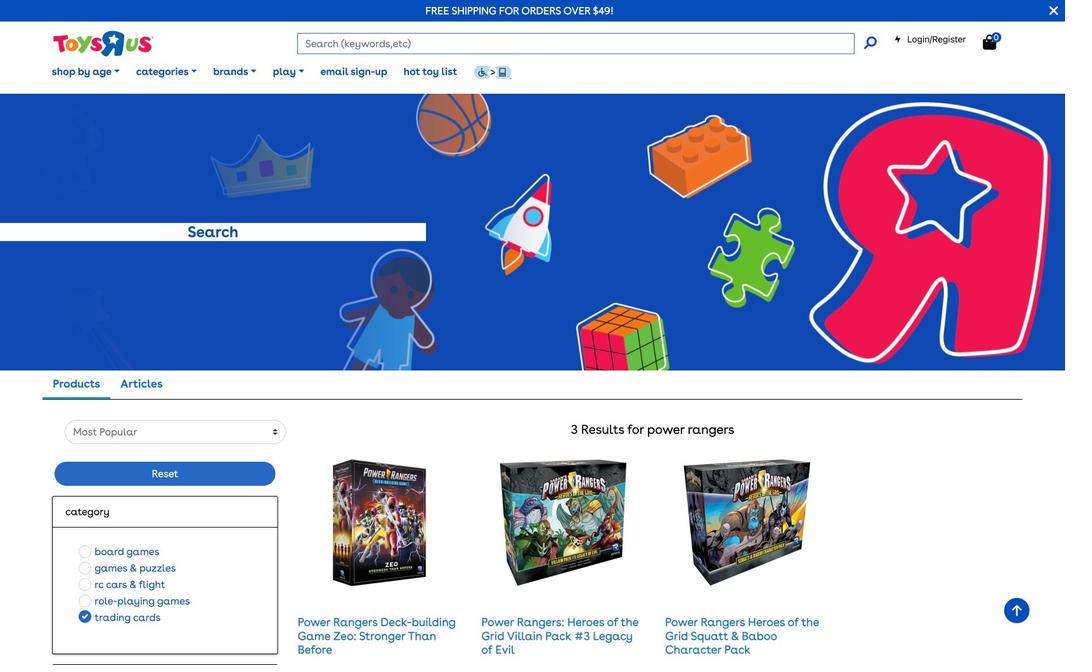 Task type: describe. For each thing, give the bounding box(es) containing it.
power rangers: heroes of the grid villain pack #3 legacy of evil image
[[500, 460, 627, 587]]

toys r us image
[[52, 29, 154, 58]]

shopping bag image
[[983, 35, 997, 50]]

this icon serves as a link to download the essential accessibility assistive technology app for individuals with physical disabilities. it is featured as part of our commitment to diversity and inclusion. image
[[474, 65, 512, 79]]



Task type: vqa. For each thing, say whether or not it's contained in the screenshot.
Main Content
yes



Task type: locate. For each thing, give the bounding box(es) containing it.
power rangers deck-building game zeo: stronger than before image
[[316, 460, 443, 587]]

category element
[[65, 505, 265, 520]]

Enter Keyword or Item No. search field
[[297, 33, 855, 54]]

close button image
[[1050, 4, 1058, 18]]

tab list
[[43, 371, 173, 400]]

menu bar
[[44, 49, 1065, 94]]

main content
[[0, 94, 1065, 666]]

None search field
[[297, 33, 877, 54]]

power rangers heroes of the grid squatt & baboo character pack image
[[684, 460, 811, 587]]



